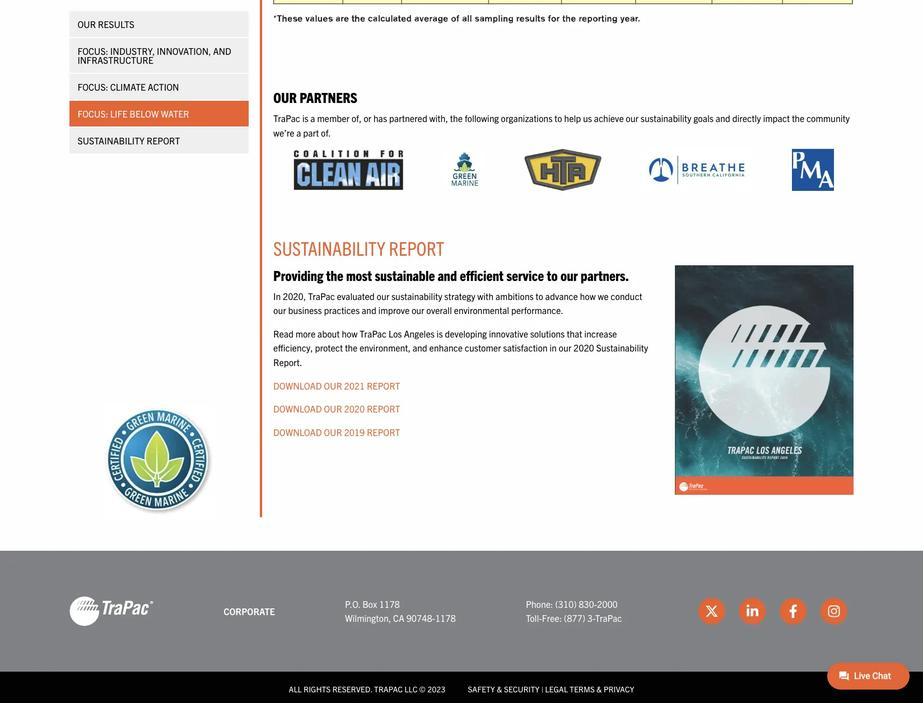 Task type: locate. For each thing, give the bounding box(es) containing it.
0 vertical spatial to
[[555, 113, 562, 124]]

1 horizontal spatial 1178
[[435, 613, 456, 625]]

1 horizontal spatial sustainability report
[[273, 236, 445, 260]]

(310)
[[555, 599, 577, 610]]

our inside trapac is a member of, or has partnered with, the following organizations to help us achieve our sustainability goals and directly impact the community we're a part of.
[[626, 113, 639, 124]]

1 vertical spatial how
[[342, 328, 358, 339]]

sustainability report
[[78, 135, 180, 146], [273, 236, 445, 260]]

our
[[78, 18, 96, 30], [273, 88, 297, 106], [324, 380, 342, 391], [324, 404, 342, 415], [324, 427, 342, 438]]

directly
[[733, 113, 761, 124]]

report right 2019
[[367, 427, 400, 438]]

0 vertical spatial sustainability
[[78, 135, 145, 146]]

2 vertical spatial to
[[536, 291, 544, 302]]

1 horizontal spatial how
[[580, 291, 596, 302]]

1 horizontal spatial a
[[311, 113, 315, 124]]

download down download our 2021 report
[[273, 404, 322, 415]]

a left part
[[297, 127, 301, 138]]

0 vertical spatial how
[[580, 291, 596, 302]]

about
[[318, 328, 340, 339]]

1 vertical spatial download
[[273, 404, 322, 415]]

to
[[555, 113, 562, 124], [547, 266, 558, 284], [536, 291, 544, 302]]

0 horizontal spatial 1178
[[379, 599, 400, 610]]

in
[[550, 343, 557, 354]]

improve
[[379, 305, 410, 316]]

sustainable
[[375, 266, 435, 284]]

toll-
[[526, 613, 542, 625]]

2020 up 2019
[[344, 404, 365, 415]]

©
[[420, 685, 426, 695]]

0 horizontal spatial sustainability
[[392, 291, 442, 302]]

life
[[111, 108, 128, 119]]

and inside in 2020, trapac evaluated our sustainability strategy with ambitions to advance how we conduct our business practices and improve our overall environmental performance.
[[362, 305, 377, 316]]

and inside trapac is a member of, or has partnered with, the following organizations to help us achieve our sustainability goals and directly impact the community we're a part of.
[[716, 113, 731, 124]]

of,
[[352, 113, 362, 124]]

0 vertical spatial 1178
[[379, 599, 400, 610]]

& right terms
[[597, 685, 602, 695]]

and down angeles
[[413, 343, 427, 354]]

a up part
[[311, 113, 315, 124]]

more
[[296, 328, 316, 339]]

sustainability report up most
[[273, 236, 445, 260]]

download
[[273, 380, 322, 391], [273, 404, 322, 415], [273, 427, 322, 438]]

our for download our 2021 report
[[324, 380, 342, 391]]

customer
[[465, 343, 501, 354]]

our left results
[[78, 18, 96, 30]]

0 horizontal spatial a
[[297, 127, 301, 138]]

phone: (310) 830-2000 toll-free: (877) 3-trapac
[[526, 599, 622, 625]]

trapac
[[273, 113, 300, 124], [308, 291, 335, 302], [360, 328, 387, 339], [595, 613, 622, 625]]

0 horizontal spatial is
[[302, 113, 309, 124]]

is
[[302, 113, 309, 124], [437, 328, 443, 339]]

our
[[626, 113, 639, 124], [561, 266, 578, 284], [377, 291, 390, 302], [273, 305, 286, 316], [412, 305, 425, 316], [559, 343, 572, 354]]

report for download our 2019 report
[[367, 427, 400, 438]]

of.
[[321, 127, 331, 138]]

sustainability left goals
[[641, 113, 692, 124]]

sustainability
[[641, 113, 692, 124], [392, 291, 442, 302]]

1 vertical spatial focus:
[[78, 81, 109, 92]]

report.
[[273, 357, 302, 368]]

safety & security | legal terms & privacy
[[468, 685, 635, 695]]

and right goals
[[716, 113, 731, 124]]

to up performance.
[[536, 291, 544, 302]]

innovative
[[489, 328, 528, 339]]

increase
[[585, 328, 617, 339]]

the inside read more about how trapac los angeles is developing innovative solutions that increase efficiency, protect the environment, and enhance customer satisfaction in our 2020 sustainability report.
[[345, 343, 358, 354]]

sustainability down sustainable
[[392, 291, 442, 302]]

(877)
[[564, 613, 586, 625]]

sustainability inside trapac is a member of, or has partnered with, the following organizations to help us achieve our sustainability goals and directly impact the community we're a part of.
[[641, 113, 692, 124]]

innovation,
[[157, 45, 211, 57]]

2 download from the top
[[273, 404, 322, 415]]

0 vertical spatial sustainability report
[[78, 135, 180, 146]]

1 vertical spatial sustainability report
[[273, 236, 445, 260]]

our down download our 2021 report
[[324, 404, 342, 415]]

3 download from the top
[[273, 427, 322, 438]]

privacy
[[604, 685, 635, 695]]

& right safety
[[497, 685, 502, 695]]

trapac up the we're on the top of the page
[[273, 113, 300, 124]]

download down report.
[[273, 380, 322, 391]]

2020
[[574, 343, 594, 354], [344, 404, 365, 415]]

legal
[[545, 685, 568, 695]]

download our 2019 report link
[[273, 427, 400, 438]]

the right with,
[[450, 113, 463, 124]]

how
[[580, 291, 596, 302], [342, 328, 358, 339]]

0 horizontal spatial &
[[497, 685, 502, 695]]

footer
[[0, 552, 924, 704]]

focus: left life
[[78, 108, 109, 119]]

download for download our 2019 report
[[273, 427, 322, 438]]

our right in
[[559, 343, 572, 354]]

our left 2019
[[324, 427, 342, 438]]

0 horizontal spatial sustainability report
[[78, 135, 180, 146]]

service
[[507, 266, 544, 284]]

focus: industry, innovation, and infrastructure link
[[69, 38, 249, 73]]

sustainability report down focus: life below water
[[78, 135, 180, 146]]

1 vertical spatial is
[[437, 328, 443, 339]]

focus: industry, innovation, and infrastructure
[[78, 45, 232, 66]]

1 vertical spatial 1178
[[435, 613, 456, 625]]

results
[[98, 18, 135, 30]]

our right the achieve
[[626, 113, 639, 124]]

3 focus: from the top
[[78, 108, 109, 119]]

1178 up the ca at bottom
[[379, 599, 400, 610]]

0 vertical spatial focus:
[[78, 45, 109, 57]]

solutions
[[530, 328, 565, 339]]

our left overall
[[412, 305, 425, 316]]

sustainability down life
[[78, 135, 145, 146]]

1 download from the top
[[273, 380, 322, 391]]

how inside in 2020, trapac evaluated our sustainability strategy with ambitions to advance how we conduct our business practices and improve our overall environmental performance.
[[580, 291, 596, 302]]

830-
[[579, 599, 597, 610]]

trapac inside read more about how trapac los angeles is developing innovative solutions that increase efficiency, protect the environment, and enhance customer satisfaction in our 2020 sustainability report.
[[360, 328, 387, 339]]

the
[[450, 113, 463, 124], [792, 113, 805, 124], [326, 266, 343, 284], [345, 343, 358, 354]]

how left we
[[580, 291, 596, 302]]

1 horizontal spatial &
[[597, 685, 602, 695]]

and down evaluated
[[362, 305, 377, 316]]

our results
[[78, 18, 135, 30]]

1 vertical spatial sustainability
[[273, 236, 386, 260]]

to up advance
[[547, 266, 558, 284]]

and
[[716, 113, 731, 124], [438, 266, 457, 284], [362, 305, 377, 316], [413, 343, 427, 354]]

report down download our 2021 report
[[367, 404, 400, 415]]

focus: down our results
[[78, 45, 109, 57]]

footer containing p.o. box 1178
[[0, 552, 924, 704]]

1 & from the left
[[497, 685, 502, 695]]

the left most
[[326, 266, 343, 284]]

focus: for focus: industry, innovation, and infrastructure
[[78, 45, 109, 57]]

sustainability up most
[[273, 236, 386, 260]]

0 vertical spatial 2020
[[574, 343, 594, 354]]

2 focus: from the top
[[78, 81, 109, 92]]

0 horizontal spatial how
[[342, 328, 358, 339]]

report right the 2021
[[367, 380, 400, 391]]

terms
[[570, 685, 595, 695]]

0 vertical spatial sustainability
[[641, 113, 692, 124]]

a
[[311, 113, 315, 124], [297, 127, 301, 138]]

report for download our 2021 report
[[367, 380, 400, 391]]

our up advance
[[561, 266, 578, 284]]

evaluated
[[337, 291, 375, 302]]

report up sustainable
[[389, 236, 445, 260]]

organizations
[[501, 113, 553, 124]]

0 vertical spatial download
[[273, 380, 322, 391]]

industry,
[[111, 45, 155, 57]]

focus: inside focus: industry, innovation, and infrastructure
[[78, 45, 109, 57]]

how right 'about'
[[342, 328, 358, 339]]

is up the enhance
[[437, 328, 443, 339]]

1178 right the ca at bottom
[[435, 613, 456, 625]]

trapac up environment,
[[360, 328, 387, 339]]

1 vertical spatial sustainability
[[392, 291, 442, 302]]

download our 2020 report
[[273, 404, 400, 415]]

box
[[363, 599, 377, 610]]

report down focus: life below water link
[[147, 135, 180, 146]]

infrastructure
[[78, 54, 154, 66]]

download our 2020 report link
[[273, 404, 400, 415]]

corporate image
[[69, 596, 154, 628]]

partners.
[[581, 266, 629, 284]]

to left help
[[555, 113, 562, 124]]

advance
[[546, 291, 578, 302]]

the right protect
[[345, 343, 358, 354]]

2 vertical spatial download
[[273, 427, 322, 438]]

2 vertical spatial focus:
[[78, 108, 109, 119]]

1 focus: from the top
[[78, 45, 109, 57]]

our inside read more about how trapac los angeles is developing innovative solutions that increase efficiency, protect the environment, and enhance customer satisfaction in our 2020 sustainability report.
[[559, 343, 572, 354]]

1 vertical spatial 2020
[[344, 404, 365, 415]]

1 horizontal spatial 2020
[[574, 343, 594, 354]]

0 vertical spatial is
[[302, 113, 309, 124]]

trapac up business
[[308, 291, 335, 302]]

download down download our 2020 report
[[273, 427, 322, 438]]

in
[[273, 291, 281, 302]]

sustainability inside in 2020, trapac evaluated our sustainability strategy with ambitions to advance how we conduct our business practices and improve our overall environmental performance.
[[392, 291, 442, 302]]

2021
[[344, 380, 365, 391]]

2020 down that
[[574, 343, 594, 354]]

and inside read more about how trapac los angeles is developing innovative solutions that increase efficiency, protect the environment, and enhance customer satisfaction in our 2020 sustainability report.
[[413, 343, 427, 354]]

1 horizontal spatial is
[[437, 328, 443, 339]]

partnered
[[389, 113, 428, 124]]

below
[[130, 108, 159, 119]]

focus: left "climate"
[[78, 81, 109, 92]]

sustainability
[[78, 135, 145, 146], [273, 236, 386, 260]]

is up part
[[302, 113, 309, 124]]

read
[[273, 328, 294, 339]]

action
[[148, 81, 179, 92]]

trapac down 2000
[[595, 613, 622, 625]]

to inside trapac is a member of, or has partnered with, the following organizations to help us achieve our sustainability goals and directly impact the community we're a part of.
[[555, 113, 562, 124]]

our left the 2021
[[324, 380, 342, 391]]

download for download our 2020 report
[[273, 404, 322, 415]]

1 horizontal spatial sustainability
[[641, 113, 692, 124]]



Task type: vqa. For each thing, say whether or not it's contained in the screenshot.
Media link
no



Task type: describe. For each thing, give the bounding box(es) containing it.
is inside read more about how trapac los angeles is developing innovative solutions that increase efficiency, protect the environment, and enhance customer satisfaction in our 2020 sustainability report.
[[437, 328, 443, 339]]

following
[[465, 113, 499, 124]]

with,
[[430, 113, 448, 124]]

download our 2021 report
[[273, 380, 400, 391]]

report inside sustainability report link
[[147, 135, 180, 146]]

focus: life below water link
[[69, 101, 249, 127]]

help
[[564, 113, 581, 124]]

protect
[[315, 343, 343, 354]]

our inside 'link'
[[78, 18, 96, 30]]

our results link
[[69, 11, 249, 37]]

read more about how trapac los angeles is developing innovative solutions that increase efficiency, protect the environment, and enhance customer satisfaction in our 2020 sustainability report.
[[273, 328, 648, 368]]

reserved.
[[333, 685, 372, 695]]

all rights reserved. trapac llc © 2023
[[289, 685, 446, 695]]

member
[[317, 113, 350, 124]]

enhance
[[430, 343, 463, 354]]

with
[[478, 291, 494, 302]]

trapac
[[374, 685, 403, 695]]

our up the we're on the top of the page
[[273, 88, 297, 106]]

providing the most sustainable and efficient service to our partners.
[[273, 266, 629, 284]]

phone:
[[526, 599, 553, 610]]

2 & from the left
[[597, 685, 602, 695]]

p.o.
[[345, 599, 361, 610]]

business
[[288, 305, 322, 316]]

the right impact
[[792, 113, 805, 124]]

trapac inside in 2020, trapac evaluated our sustainability strategy with ambitions to advance how we conduct our business practices and improve our overall environmental performance.
[[308, 291, 335, 302]]

3-
[[588, 613, 595, 625]]

0 horizontal spatial sustainability
[[78, 135, 145, 146]]

that
[[567, 328, 583, 339]]

our for download our 2020 report
[[324, 404, 342, 415]]

focus: for focus: life below water
[[78, 108, 109, 119]]

safety
[[468, 685, 495, 695]]

achieve
[[594, 113, 624, 124]]

download our 2019 report
[[273, 427, 400, 438]]

legal terms & privacy link
[[545, 685, 635, 695]]

efficiency,
[[273, 343, 313, 354]]

2020 inside read more about how trapac los angeles is developing innovative solutions that increase efficiency, protect the environment, and enhance customer satisfaction in our 2020 sustainability report.
[[574, 343, 594, 354]]

community
[[807, 113, 850, 124]]

p.o. box 1178 wilmington, ca 90748-1178
[[345, 599, 456, 625]]

security
[[504, 685, 540, 695]]

0 horizontal spatial 2020
[[344, 404, 365, 415]]

|
[[542, 685, 544, 695]]

climate
[[111, 81, 146, 92]]

is inside trapac is a member of, or has partnered with, the following organizations to help us achieve our sustainability goals and directly impact the community we're a part of.
[[302, 113, 309, 124]]

report for download our 2020 report
[[367, 404, 400, 415]]

or
[[364, 113, 372, 124]]

water
[[161, 108, 190, 119]]

our for download our 2019 report
[[324, 427, 342, 438]]

1 vertical spatial a
[[297, 127, 301, 138]]

trapac inside trapac is a member of, or has partnered with, the following organizations to help us achieve our sustainability goals and directly impact the community we're a part of.
[[273, 113, 300, 124]]

most
[[346, 266, 372, 284]]

environmental
[[454, 305, 509, 316]]

ambitions
[[496, 291, 534, 302]]

us
[[583, 113, 592, 124]]

impact
[[763, 113, 790, 124]]

goals
[[694, 113, 714, 124]]

angeles
[[404, 328, 435, 339]]

trapac inside phone: (310) 830-2000 toll-free: (877) 3-trapac
[[595, 613, 622, 625]]

and
[[213, 45, 232, 57]]

conduct
[[611, 291, 643, 302]]

our down in
[[273, 305, 286, 316]]

providing
[[273, 266, 323, 284]]

practices
[[324, 305, 360, 316]]

2020,
[[283, 291, 306, 302]]

download for download our 2021 report
[[273, 380, 322, 391]]

1 horizontal spatial sustainability
[[273, 236, 386, 260]]

part
[[303, 127, 319, 138]]

rights
[[304, 685, 331, 695]]

strategy
[[445, 291, 476, 302]]

trapac is a member of, or has partnered with, the following organizations to help us achieve our sustainability goals and directly impact the community we're a part of.
[[273, 113, 850, 138]]

developing
[[445, 328, 487, 339]]

performance.
[[512, 305, 564, 316]]

focus: for focus: climate action
[[78, 81, 109, 92]]

we
[[598, 291, 609, 302]]

90748-
[[407, 613, 435, 625]]

2023
[[428, 685, 446, 695]]

our up improve
[[377, 291, 390, 302]]

1 vertical spatial to
[[547, 266, 558, 284]]

safety & security link
[[468, 685, 540, 695]]

how inside read more about how trapac los angeles is developing innovative solutions that increase efficiency, protect the environment, and enhance customer satisfaction in our 2020 sustainability report.
[[342, 328, 358, 339]]

has
[[374, 113, 387, 124]]

0 vertical spatial a
[[311, 113, 315, 124]]

efficient
[[460, 266, 504, 284]]

llc
[[405, 685, 418, 695]]

all
[[289, 685, 302, 695]]

los
[[389, 328, 402, 339]]

our partners
[[273, 88, 358, 106]]

satisfaction
[[503, 343, 548, 354]]

wilmington,
[[345, 613, 391, 625]]

corporate
[[224, 606, 275, 617]]

focus: climate action link
[[69, 74, 249, 100]]

download our 2021 report link
[[273, 380, 400, 391]]

and up 'strategy'
[[438, 266, 457, 284]]

ca
[[393, 613, 405, 625]]

overall
[[427, 305, 452, 316]]

to inside in 2020, trapac evaluated our sustainability strategy with ambitions to advance how we conduct our business practices and improve our overall environmental performance.
[[536, 291, 544, 302]]

focus: climate action
[[78, 81, 179, 92]]



